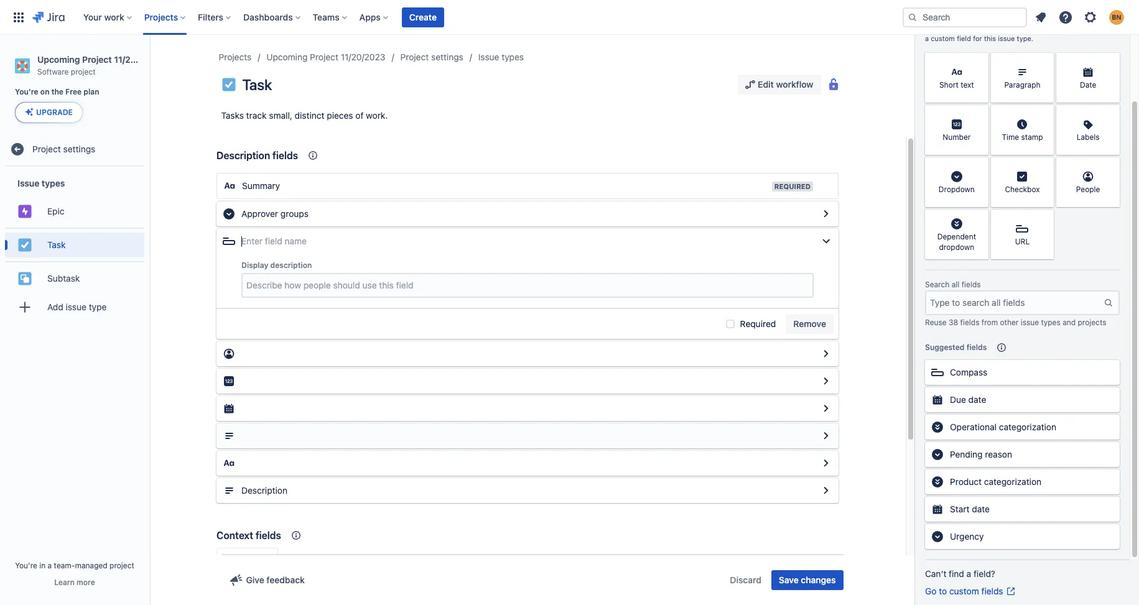 Task type: locate. For each thing, give the bounding box(es) containing it.
learn
[[54, 578, 75, 588]]

issue types up epic
[[17, 178, 65, 188]]

more information about the context fields image
[[306, 148, 321, 163]]

find
[[949, 569, 965, 579]]

projects inside projects popup button
[[144, 12, 178, 22]]

0 vertical spatial projects
[[144, 12, 178, 22]]

you're
[[15, 87, 38, 97], [15, 561, 37, 571]]

1 horizontal spatial projects
[[219, 52, 252, 62]]

other
[[1001, 318, 1019, 327]]

1 horizontal spatial upcoming
[[267, 52, 308, 62]]

issue inside drag a field type to one of the sections on the left to create a custom field for this issue type.
[[999, 34, 1015, 42]]

0 vertical spatial issue
[[479, 52, 500, 62]]

types inside "link"
[[502, 52, 524, 62]]

suggested
[[926, 343, 965, 352]]

projects link
[[219, 50, 252, 65]]

to right "left"
[[1090, 26, 1097, 34]]

settings down upgrade
[[63, 144, 95, 154]]

0 horizontal spatial project settings link
[[5, 137, 144, 162]]

product categorization
[[950, 477, 1042, 487]]

on up upgrade button
[[40, 87, 49, 97]]

0 horizontal spatial issue
[[66, 302, 86, 312]]

1 horizontal spatial project settings link
[[401, 50, 464, 65]]

1 vertical spatial type
[[89, 302, 107, 312]]

a right drag
[[943, 26, 947, 34]]

6 open field configuration image from the top
[[819, 484, 834, 499]]

project down teams
[[310, 52, 339, 62]]

issue inside issue types "link"
[[479, 52, 500, 62]]

issue for issue types "link"
[[479, 52, 500, 62]]

1 vertical spatial on
[[40, 87, 49, 97]]

discard
[[730, 575, 762, 586]]

to right go
[[939, 586, 947, 597]]

1 horizontal spatial settings
[[431, 52, 464, 62]]

description
[[270, 261, 312, 270]]

project settings down 'create' button
[[401, 52, 464, 62]]

0 vertical spatial custom
[[931, 34, 955, 42]]

more information image for labels
[[1104, 106, 1119, 121]]

settings
[[431, 52, 464, 62], [63, 144, 95, 154]]

reuse 38 fields from other issue types and projects
[[926, 318, 1107, 327]]

custom down can't find a field?
[[950, 586, 980, 597]]

2 vertical spatial issue
[[1021, 318, 1040, 327]]

description for description
[[242, 486, 288, 496]]

0 horizontal spatial upcoming
[[37, 54, 80, 65]]

learn more
[[54, 578, 95, 588]]

date right due
[[969, 395, 987, 405]]

project settings link down 'create' button
[[401, 50, 464, 65]]

0 horizontal spatial project
[[71, 67, 96, 76]]

sections
[[1025, 26, 1053, 34]]

type inside drag a field type to one of the sections on the left to create a custom field for this issue type.
[[965, 26, 980, 34]]

projects right work
[[144, 12, 178, 22]]

operational categorization
[[950, 422, 1057, 433]]

project up plan
[[71, 67, 96, 76]]

open field configuration image inside approver groups button
[[819, 207, 834, 222]]

0 horizontal spatial issue types
[[17, 178, 65, 188]]

short
[[940, 81, 959, 90]]

1 vertical spatial types
[[42, 178, 65, 188]]

project inside upcoming project 11/20/2023 software project
[[82, 54, 112, 65]]

projects up issue type icon
[[219, 52, 252, 62]]

the left free
[[51, 87, 63, 97]]

description up context fields
[[242, 486, 288, 496]]

epic
[[47, 206, 64, 217]]

dropdown
[[940, 243, 975, 252]]

to
[[982, 26, 988, 34], [1090, 26, 1097, 34], [939, 586, 947, 597]]

project up plan
[[82, 54, 112, 65]]

group containing issue types
[[5, 167, 144, 328]]

approver
[[242, 209, 278, 219]]

date
[[969, 395, 987, 405], [972, 504, 990, 515]]

group
[[5, 167, 144, 328]]

0 vertical spatial project
[[71, 67, 96, 76]]

0 horizontal spatial projects
[[144, 12, 178, 22]]

type down subtask link
[[89, 302, 107, 312]]

your work
[[83, 12, 124, 22]]

context fields
[[217, 530, 281, 542]]

0 vertical spatial description
[[217, 150, 270, 161]]

1 vertical spatial settings
[[63, 144, 95, 154]]

in
[[39, 561, 46, 571]]

field right drag
[[949, 26, 963, 34]]

1 horizontal spatial issue
[[479, 52, 500, 62]]

pieces
[[327, 110, 353, 121]]

work
[[104, 12, 124, 22]]

issue types
[[479, 52, 524, 62], [17, 178, 65, 188]]

tasks track small, distinct pieces of work.
[[221, 110, 388, 121]]

go to custom fields link
[[926, 586, 1016, 598]]

more information image up 'dropdown'
[[973, 159, 988, 174]]

notifications image
[[1034, 10, 1049, 25]]

0 vertical spatial task
[[242, 76, 272, 93]]

fields left more information about the context fields image
[[273, 150, 298, 161]]

types for 'group' containing issue types
[[42, 178, 65, 188]]

issue
[[999, 34, 1015, 42], [66, 302, 86, 312], [1021, 318, 1040, 327]]

drag
[[926, 26, 941, 34]]

pending
[[950, 449, 983, 460]]

issue up 'epic' link
[[17, 178, 39, 188]]

description up the summary
[[217, 150, 270, 161]]

0 vertical spatial on
[[1055, 26, 1063, 34]]

project
[[71, 67, 96, 76], [110, 561, 134, 571]]

task link
[[5, 233, 144, 258]]

1 vertical spatial field
[[957, 34, 972, 42]]

on down the help image
[[1055, 26, 1063, 34]]

custom inside go to custom fields link
[[950, 586, 980, 597]]

free
[[65, 87, 82, 97]]

edit
[[758, 79, 774, 90]]

categorization for operational categorization
[[1000, 422, 1057, 433]]

remove button
[[786, 314, 834, 334]]

dependent dropdown
[[938, 232, 977, 252]]

1 vertical spatial date
[[972, 504, 990, 515]]

1 horizontal spatial issue
[[999, 34, 1015, 42]]

to up this
[[982, 26, 988, 34]]

description fields
[[217, 150, 298, 161]]

0 vertical spatial issue
[[999, 34, 1015, 42]]

3 open field configuration image from the top
[[819, 374, 834, 389]]

fields right all
[[962, 280, 981, 289]]

time stamp
[[1002, 133, 1044, 142]]

0 horizontal spatial task
[[47, 240, 66, 250]]

give
[[246, 575, 264, 586]]

project settings
[[401, 52, 464, 62], [32, 144, 95, 154]]

issue right 'other'
[[1021, 318, 1040, 327]]

1 horizontal spatial task
[[242, 76, 272, 93]]

0 vertical spatial required
[[775, 182, 811, 190]]

more information image for short text
[[973, 54, 988, 69]]

task down epic
[[47, 240, 66, 250]]

project down upgrade button
[[32, 144, 61, 154]]

sidebar navigation image
[[136, 50, 163, 75]]

and
[[1063, 318, 1076, 327]]

0 horizontal spatial the
[[51, 87, 63, 97]]

jira image
[[32, 10, 65, 25], [32, 10, 65, 25]]

11/20/2023 down apps
[[341, 52, 386, 62]]

0 vertical spatial categorization
[[1000, 422, 1057, 433]]

0 horizontal spatial type
[[89, 302, 107, 312]]

of right one
[[1004, 26, 1011, 34]]

date inside button
[[969, 395, 987, 405]]

field left for
[[957, 34, 972, 42]]

1 horizontal spatial project
[[110, 561, 134, 571]]

1 vertical spatial description
[[242, 486, 288, 496]]

more information image
[[1038, 54, 1053, 69], [973, 106, 988, 121], [1038, 106, 1053, 121], [1104, 106, 1119, 121], [1038, 159, 1053, 174], [1104, 159, 1119, 174]]

0 horizontal spatial 11/20/2023
[[114, 54, 161, 65]]

issue right add
[[66, 302, 86, 312]]

0 vertical spatial types
[[502, 52, 524, 62]]

0 vertical spatial you're
[[15, 87, 38, 97]]

from
[[982, 318, 998, 327]]

open field configuration image
[[819, 207, 834, 222], [819, 347, 834, 362], [819, 374, 834, 389], [819, 401, 834, 416], [819, 429, 834, 444], [819, 484, 834, 499]]

start date
[[950, 504, 990, 515]]

date for start date
[[972, 504, 990, 515]]

groups
[[281, 209, 309, 219]]

1 vertical spatial custom
[[950, 586, 980, 597]]

2 horizontal spatial types
[[1042, 318, 1061, 327]]

help image
[[1059, 10, 1074, 25]]

11/20/2023 for upcoming project 11/20/2023
[[341, 52, 386, 62]]

project inside upcoming project 11/20/2023 software project
[[71, 67, 96, 76]]

discard button
[[723, 571, 769, 591]]

of inside drag a field type to one of the sections on the left to create a custom field for this issue type.
[[1004, 26, 1011, 34]]

upgrade
[[36, 108, 73, 117]]

software
[[37, 67, 69, 76]]

project right managed
[[110, 561, 134, 571]]

issue
[[479, 52, 500, 62], [17, 178, 39, 188]]

1 you're from the top
[[15, 87, 38, 97]]

custom down drag
[[931, 34, 955, 42]]

1 horizontal spatial type
[[965, 26, 980, 34]]

dashboards button
[[240, 7, 305, 27]]

categorization down pending reason button
[[985, 477, 1042, 487]]

1 vertical spatial issue
[[66, 302, 86, 312]]

upcoming up the software
[[37, 54, 80, 65]]

2 horizontal spatial issue
[[1021, 318, 1040, 327]]

categorization
[[1000, 422, 1057, 433], [985, 477, 1042, 487]]

changes
[[801, 575, 836, 586]]

0 horizontal spatial to
[[939, 586, 947, 597]]

project settings down upgrade
[[32, 144, 95, 154]]

search
[[926, 280, 950, 289]]

task right issue type icon
[[242, 76, 272, 93]]

1 vertical spatial you're
[[15, 561, 37, 571]]

2 horizontal spatial to
[[1090, 26, 1097, 34]]

0 horizontal spatial issue
[[17, 178, 39, 188]]

description inside button
[[242, 486, 288, 496]]

project settings link
[[401, 50, 464, 65], [5, 137, 144, 162]]

banner containing your work
[[0, 0, 1140, 35]]

more information image
[[973, 54, 988, 69], [1104, 54, 1119, 69], [973, 159, 988, 174]]

due date button
[[926, 388, 1120, 413]]

5 open field configuration image from the top
[[819, 429, 834, 444]]

all
[[952, 280, 960, 289]]

0 horizontal spatial types
[[42, 178, 65, 188]]

the up type.
[[1013, 26, 1023, 34]]

projects
[[1078, 318, 1107, 327]]

date inside button
[[972, 504, 990, 515]]

you're left in
[[15, 561, 37, 571]]

on
[[1055, 26, 1063, 34], [40, 87, 49, 97]]

more information image down the create
[[1104, 54, 1119, 69]]

0 horizontal spatial of
[[356, 110, 364, 121]]

11/20/2023 inside upcoming project 11/20/2023 software project
[[114, 54, 161, 65]]

feedback
[[267, 575, 305, 586]]

give feedback button
[[221, 571, 312, 591]]

projects for projects popup button
[[144, 12, 178, 22]]

open field configuration image inside description button
[[819, 484, 834, 499]]

1 vertical spatial issue
[[17, 178, 39, 188]]

11/20/2023 down work
[[114, 54, 161, 65]]

type up for
[[965, 26, 980, 34]]

types inside 'group'
[[42, 178, 65, 188]]

task group
[[5, 228, 144, 262]]

more information image for dropdown
[[973, 159, 988, 174]]

status
[[242, 556, 268, 566]]

issue down primary element
[[479, 52, 500, 62]]

upgrade button
[[16, 103, 82, 123]]

0 vertical spatial project settings
[[401, 52, 464, 62]]

more information image for paragraph
[[1038, 54, 1053, 69]]

paragraph
[[1005, 81, 1041, 90]]

issue down one
[[999, 34, 1015, 42]]

stamp
[[1022, 133, 1044, 142]]

upcoming inside upcoming project 11/20/2023 software project
[[37, 54, 80, 65]]

1 horizontal spatial of
[[1004, 26, 1011, 34]]

1 horizontal spatial on
[[1055, 26, 1063, 34]]

date right start
[[972, 504, 990, 515]]

0 vertical spatial type
[[965, 26, 980, 34]]

banner
[[0, 0, 1140, 35]]

project settings link down upgrade
[[5, 137, 144, 162]]

track
[[246, 110, 267, 121]]

operational
[[950, 422, 997, 433]]

small,
[[269, 110, 292, 121]]

Enter field name field
[[242, 234, 814, 249]]

categorization down due date button at the right bottom
[[1000, 422, 1057, 433]]

more information image for people
[[1104, 159, 1119, 174]]

0 vertical spatial of
[[1004, 26, 1011, 34]]

0 vertical spatial issue types
[[479, 52, 524, 62]]

you're in a team-managed project
[[15, 561, 134, 571]]

edit workflow button
[[738, 75, 821, 95]]

more
[[77, 578, 95, 588]]

0 vertical spatial project settings link
[[401, 50, 464, 65]]

search all fields
[[926, 280, 981, 289]]

1 horizontal spatial 11/20/2023
[[341, 52, 386, 62]]

1 horizontal spatial issue types
[[479, 52, 524, 62]]

issue for 'group' containing issue types
[[17, 178, 39, 188]]

of left work.
[[356, 110, 364, 121]]

fields
[[273, 150, 298, 161], [962, 280, 981, 289], [961, 318, 980, 327], [967, 343, 987, 352], [256, 530, 281, 542], [982, 586, 1004, 597]]

1 open field configuration image from the top
[[819, 207, 834, 222]]

1 vertical spatial projects
[[219, 52, 252, 62]]

1 horizontal spatial types
[[502, 52, 524, 62]]

4 open field configuration image from the top
[[819, 401, 834, 416]]

the left "left"
[[1065, 26, 1075, 34]]

0 horizontal spatial project settings
[[32, 144, 95, 154]]

more information image down for
[[973, 54, 988, 69]]

settings down primary element
[[431, 52, 464, 62]]

1 vertical spatial task
[[47, 240, 66, 250]]

issue inside 'group'
[[17, 178, 39, 188]]

description for description fields
[[217, 150, 270, 161]]

0 vertical spatial date
[[969, 395, 987, 405]]

types for issue types "link"
[[502, 52, 524, 62]]

2 you're from the top
[[15, 561, 37, 571]]

url
[[1016, 237, 1030, 247]]

add
[[47, 302, 63, 312]]

you're up upgrade button
[[15, 87, 38, 97]]

create button
[[402, 7, 444, 27]]

work.
[[366, 110, 388, 121]]

1 vertical spatial categorization
[[985, 477, 1042, 487]]

upcoming down dashboards popup button
[[267, 52, 308, 62]]

issue types down primary element
[[479, 52, 524, 62]]



Task type: vqa. For each thing, say whether or not it's contained in the screenshot.
leftmost More information about the Context fields 'image'
yes



Task type: describe. For each thing, give the bounding box(es) containing it.
1 vertical spatial project settings link
[[5, 137, 144, 162]]

create
[[1099, 26, 1119, 34]]

add issue type
[[47, 302, 107, 312]]

display description
[[242, 261, 312, 270]]

apps button
[[356, 7, 393, 27]]

dependent
[[938, 232, 977, 241]]

start
[[950, 504, 970, 515]]

1 vertical spatial project
[[110, 561, 134, 571]]

product
[[950, 477, 982, 487]]

close field configuration image
[[819, 234, 834, 249]]

display
[[242, 261, 268, 270]]

teams button
[[309, 7, 352, 27]]

1 horizontal spatial project settings
[[401, 52, 464, 62]]

can't find a field?
[[926, 569, 996, 579]]

38
[[949, 318, 959, 327]]

more information image for number
[[973, 106, 988, 121]]

people
[[1077, 185, 1101, 194]]

upcoming for upcoming project 11/20/2023 software project
[[37, 54, 80, 65]]

Display description field
[[243, 274, 813, 297]]

tasks
[[221, 110, 244, 121]]

0 horizontal spatial on
[[40, 87, 49, 97]]

Search field
[[903, 7, 1028, 27]]

a right find
[[967, 569, 972, 579]]

1 vertical spatial required
[[741, 319, 776, 329]]

distinct
[[295, 110, 325, 121]]

projects for projects link
[[219, 52, 252, 62]]

issue inside button
[[66, 302, 86, 312]]

you're on the free plan
[[15, 87, 99, 97]]

edit workflow
[[758, 79, 814, 90]]

0 vertical spatial field
[[949, 26, 963, 34]]

summary
[[242, 181, 280, 191]]

one
[[990, 26, 1002, 34]]

settings image
[[1084, 10, 1099, 25]]

project down 'create' button
[[401, 52, 429, 62]]

upcoming project 11/20/2023 software project
[[37, 54, 161, 76]]

create
[[409, 12, 437, 22]]

Type to search all fields text field
[[927, 292, 1104, 314]]

issue types link
[[479, 50, 524, 65]]

this
[[985, 34, 997, 42]]

0 horizontal spatial settings
[[63, 144, 95, 154]]

type.
[[1017, 34, 1034, 42]]

left
[[1077, 26, 1088, 34]]

you're for you're in a team-managed project
[[15, 561, 37, 571]]

upcoming project 11/20/2023
[[267, 52, 386, 62]]

task inside "link"
[[47, 240, 66, 250]]

more information about the context fields image
[[289, 528, 304, 543]]

custom inside drag a field type to one of the sections on the left to create a custom field for this issue type.
[[931, 34, 955, 42]]

due date
[[950, 395, 987, 405]]

can't
[[926, 569, 947, 579]]

type inside add issue type button
[[89, 302, 107, 312]]

your work button
[[80, 7, 137, 27]]

2 open field configuration image from the top
[[819, 347, 834, 362]]

approver groups button
[[217, 202, 839, 227]]

a down drag
[[926, 34, 929, 42]]

reason
[[986, 449, 1013, 460]]

teams
[[313, 12, 340, 22]]

fields left this link will be opened in a new tab image
[[982, 586, 1004, 597]]

epic link
[[5, 199, 144, 224]]

managed
[[75, 561, 107, 571]]

subtask link
[[5, 267, 144, 292]]

on inside drag a field type to one of the sections on the left to create a custom field for this issue type.
[[1055, 26, 1063, 34]]

due
[[950, 395, 967, 405]]

upcoming for upcoming project 11/20/2023
[[267, 52, 308, 62]]

2 vertical spatial types
[[1042, 318, 1061, 327]]

date for due date
[[969, 395, 987, 405]]

categorization for product categorization
[[985, 477, 1042, 487]]

more information image for time stamp
[[1038, 106, 1053, 121]]

field?
[[974, 569, 996, 579]]

you're for you're on the free plan
[[15, 87, 38, 97]]

apps
[[360, 12, 381, 22]]

1 vertical spatial of
[[356, 110, 364, 121]]

description button
[[217, 479, 839, 504]]

more information image for date
[[1104, 54, 1119, 69]]

0 vertical spatial settings
[[431, 52, 464, 62]]

search image
[[908, 12, 918, 22]]

drag a field type to one of the sections on the left to create a custom field for this issue type.
[[926, 26, 1119, 42]]

a right in
[[48, 561, 52, 571]]

upcoming project 11/20/2023 link
[[267, 50, 386, 65]]

2 horizontal spatial the
[[1065, 26, 1075, 34]]

save changes
[[779, 575, 836, 586]]

go to custom fields
[[926, 586, 1004, 597]]

11/20/2023 for upcoming project 11/20/2023 software project
[[114, 54, 161, 65]]

more information image for checkbox
[[1038, 159, 1053, 174]]

remove
[[794, 319, 827, 329]]

plan
[[84, 87, 99, 97]]

filters
[[198, 12, 224, 22]]

date
[[1081, 81, 1097, 90]]

pending reason
[[950, 449, 1013, 460]]

compass
[[950, 367, 988, 378]]

for
[[974, 34, 983, 42]]

short text
[[940, 81, 975, 90]]

suggested fields
[[926, 343, 987, 352]]

reuse
[[926, 318, 947, 327]]

checkbox
[[1005, 185, 1040, 194]]

number
[[943, 133, 971, 142]]

labels
[[1077, 133, 1100, 142]]

urgency button
[[926, 525, 1120, 550]]

add issue type image
[[17, 300, 32, 315]]

dropdown
[[939, 185, 975, 194]]

fields left more information about the suggested fields image
[[967, 343, 987, 352]]

1 horizontal spatial to
[[982, 26, 988, 34]]

issue type icon image
[[221, 77, 236, 92]]

urgency
[[950, 532, 984, 542]]

operational categorization button
[[926, 415, 1120, 440]]

filters button
[[194, 7, 236, 27]]

add issue type button
[[5, 295, 144, 320]]

save
[[779, 575, 799, 586]]

go
[[926, 586, 937, 597]]

context
[[217, 530, 253, 542]]

your profile and settings image
[[1110, 10, 1125, 25]]

1 vertical spatial issue types
[[17, 178, 65, 188]]

fields right the 38 on the bottom right
[[961, 318, 980, 327]]

more information about the suggested fields image
[[995, 340, 1010, 355]]

open field configuration image
[[819, 456, 834, 471]]

this link will be opened in a new tab image
[[1006, 587, 1016, 597]]

fields left more information about the context fields icon
[[256, 530, 281, 542]]

appswitcher icon image
[[11, 10, 26, 25]]

primary element
[[7, 0, 903, 35]]

1 horizontal spatial the
[[1013, 26, 1023, 34]]

1 vertical spatial project settings
[[32, 144, 95, 154]]



